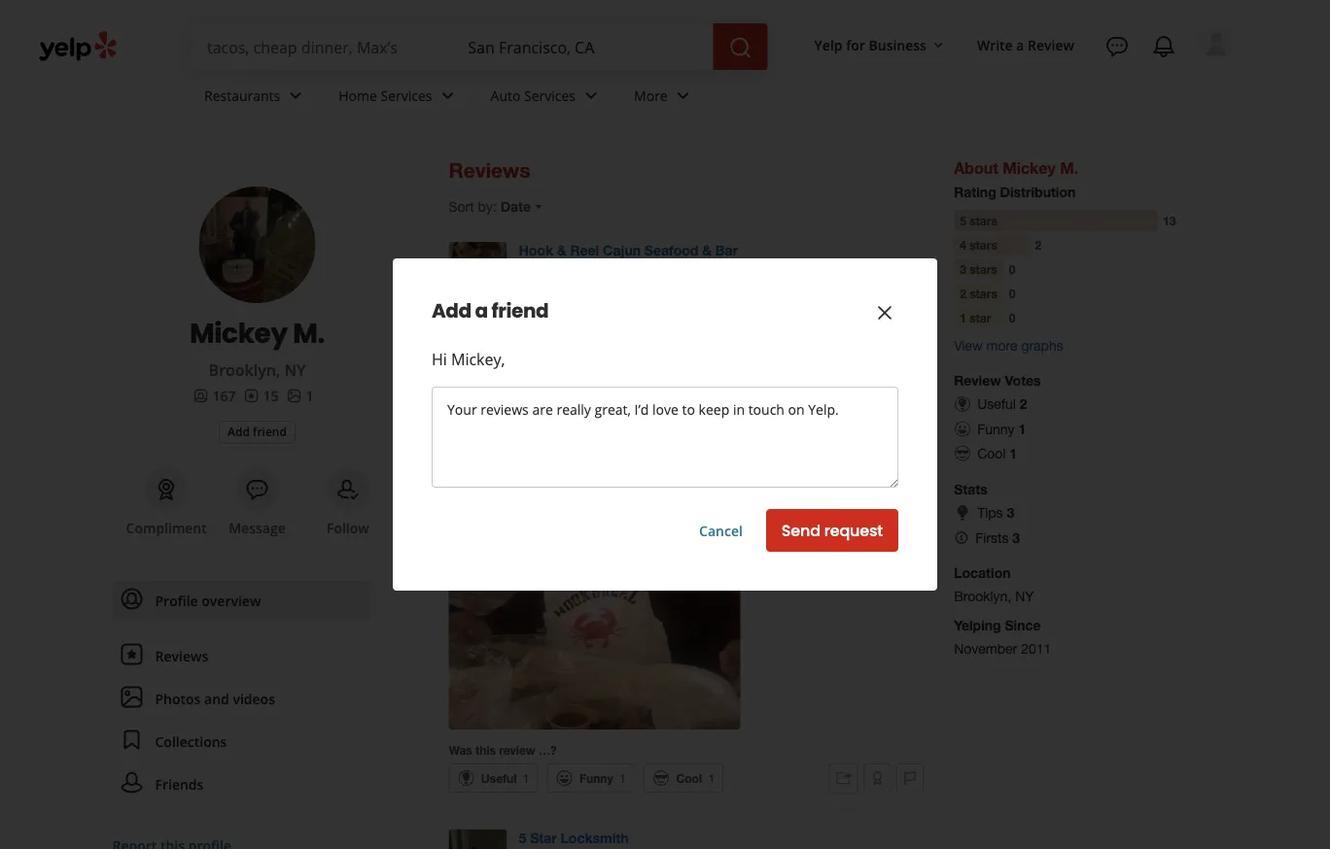 Task type: describe. For each thing, give the bounding box(es) containing it.
2 stars
[[960, 287, 997, 300]]

tips 3
[[977, 505, 1014, 521]]

mph
[[744, 351, 771, 368]]

services for home services
[[381, 86, 432, 105]]

0 vertical spatial cool
[[977, 446, 1006, 462]]

24 chevron down v2 image for home services
[[436, 84, 459, 108]]

idiots
[[643, 386, 676, 403]]

videos
[[233, 690, 275, 708]]

close image
[[873, 301, 897, 325]]

search image
[[729, 36, 752, 59]]

hook & reel cajun seafood & bar link
[[519, 243, 738, 259]]

cajun/creole , seafood
[[557, 262, 675, 275]]

business
[[869, 36, 927, 54]]

review inside user actions element
[[1028, 36, 1074, 54]]

staten
[[519, 298, 553, 311]]

add friend button
[[219, 421, 296, 444]]

stars for 5 stars
[[970, 214, 997, 228]]

5 for 5 star locksmith
[[519, 830, 526, 846]]

worth
[[491, 404, 526, 420]]

add for add friend
[[228, 424, 250, 440]]

,
[[625, 262, 628, 275]]

1 horizontal spatial 2
[[1020, 396, 1027, 412]]

votes
[[1005, 373, 1041, 389]]

and
[[204, 690, 229, 708]]

Your reviews are really great, I'd love to keep in touch on Yelp. text field
[[432, 387, 898, 488]]

photo of hook & reel cajun seafood & bar - staten island, ny, united states image
[[449, 438, 740, 730]]

5 for 5 stars
[[960, 214, 966, 228]]

1 to from the left
[[477, 369, 490, 385]]

about
[[954, 158, 998, 177]]

4
[[960, 238, 966, 252]]

highway
[[817, 351, 868, 368]]

often
[[567, 369, 598, 385]]

cancel
[[699, 521, 743, 540]]

m. inside mickey m. brooklyn, ny
[[293, 314, 325, 352]]

reviews link
[[112, 637, 371, 676]]

services for auto services
[[524, 86, 576, 105]]

5.0 star rating image
[[449, 327, 548, 344]]

tips
[[977, 505, 1003, 521]]

were
[[558, 386, 588, 403]]

friends element
[[193, 386, 236, 405]]

1 vertical spatial cool
[[676, 772, 702, 786]]

0 for 1 star
[[1009, 311, 1016, 325]]

hook
[[519, 243, 553, 259]]

storm
[[642, 351, 677, 368]]

1 vertical spatial seafood
[[631, 262, 675, 275]]

2 & from the left
[[702, 243, 712, 259]]

more link
[[618, 70, 710, 126]]

home services link
[[323, 70, 475, 126]]

ny inside mickey m. brooklyn, ny
[[284, 360, 306, 381]]

24 profile v2 image
[[120, 588, 143, 611]]

1 & from the left
[[557, 243, 566, 259]]

yelp for business
[[814, 36, 927, 54]]

24 chevron down v2 image for more
[[672, 84, 695, 108]]

location brooklyn, ny
[[954, 565, 1034, 605]]

16 friends v2 image
[[193, 388, 209, 404]]

16 photos v2 image
[[286, 388, 302, 404]]

view
[[954, 338, 983, 354]]

24 friends v2 image
[[120, 772, 143, 795]]

24 photos v2 image
[[120, 686, 143, 709]]

road.
[[722, 386, 754, 403]]

graphs
[[1021, 338, 1063, 354]]

22
[[725, 351, 740, 368]]

add for add a friend
[[432, 298, 471, 325]]

view more graphs link
[[954, 338, 1063, 354]]

photos and videos
[[155, 690, 275, 708]]

date
[[500, 199, 531, 215]]

15
[[263, 387, 279, 405]]

send request
[[782, 520, 883, 542]]

0 horizontal spatial review
[[954, 373, 1001, 389]]

1 horizontal spatial mickey
[[1003, 158, 1056, 177]]

stats
[[954, 482, 988, 498]]

2011
[[1021, 641, 1051, 657]]

the down times
[[591, 386, 611, 403]]

0 for 3 stars
[[1009, 263, 1016, 276]]

friend inside dialog
[[492, 298, 549, 325]]

ny for staten island, ny 10306
[[594, 298, 610, 311]]

send request button
[[766, 510, 898, 552]]

1 vertical spatial funny 1
[[580, 772, 626, 786]]

compliment
[[126, 519, 207, 537]]

useful for useful 1
[[481, 772, 517, 786]]

bar
[[715, 243, 738, 259]]

this inside the "we drove here during the snow storm driving 22 mph on the highway with little to no visibility, often times sliding from one lane to another counting our blessings that we were the only idiots on the road. my review of this place? totally worth it!"
[[838, 386, 860, 403]]

profile overview link
[[112, 581, 371, 620]]

the up "often"
[[582, 351, 602, 368]]

hook & reel cajun seafood & bar
[[519, 243, 738, 259]]

a for review
[[1016, 36, 1024, 54]]

write a review link
[[969, 27, 1082, 62]]

star
[[530, 830, 557, 846]]

profile overview menu item
[[112, 581, 371, 629]]

useful for useful 2
[[977, 396, 1016, 412]]

yelp
[[814, 36, 843, 54]]

0 horizontal spatial this
[[476, 744, 496, 757]]

photos and videos link
[[112, 680, 371, 719]]

message
[[229, 519, 286, 537]]

photos
[[155, 690, 201, 708]]

1 horizontal spatial funny
[[977, 421, 1015, 437]]

2 for 2
[[1035, 238, 1042, 252]]

my
[[757, 386, 776, 403]]

during
[[540, 351, 579, 368]]

message image
[[246, 478, 269, 502]]

1 vertical spatial on
[[680, 386, 696, 403]]

0 vertical spatial seafood
[[645, 243, 698, 259]]

add a friend
[[432, 298, 549, 325]]

driving
[[680, 351, 721, 368]]

follow image
[[336, 478, 360, 502]]

distribution
[[1000, 184, 1076, 200]]

1 horizontal spatial reviews
[[449, 158, 530, 182]]

3 for firsts
[[1012, 530, 1020, 546]]

auto services link
[[475, 70, 618, 126]]

reviews inside menu
[[155, 647, 208, 666]]

hi
[[432, 349, 447, 370]]

follow
[[327, 519, 369, 537]]

overview
[[202, 592, 261, 610]]

friends
[[155, 775, 204, 794]]

$$$
[[519, 262, 541, 275]]

view more graphs
[[954, 338, 1063, 354]]

24 collections v2 image
[[120, 729, 143, 752]]

hi mickey,
[[432, 349, 505, 370]]

yelping
[[954, 618, 1001, 634]]

home services
[[339, 86, 432, 105]]

0 vertical spatial cool 1
[[977, 446, 1017, 462]]

restaurants
[[204, 86, 280, 105]]

little
[[449, 369, 474, 385]]

1 horizontal spatial m.
[[1060, 158, 1078, 177]]

reel
[[570, 243, 599, 259]]

we
[[449, 351, 468, 368]]

that
[[510, 386, 533, 403]]



Task type: locate. For each thing, give the bounding box(es) containing it.
1 horizontal spatial on
[[775, 351, 790, 368]]

1 vertical spatial brooklyn,
[[954, 589, 1012, 605]]

a for friend
[[475, 298, 488, 325]]

on right the mph
[[775, 351, 790, 368]]

useful down review votes
[[977, 396, 1016, 412]]

one
[[713, 369, 736, 385]]

compliment image
[[155, 478, 178, 502]]

2 horizontal spatial ny
[[1015, 589, 1034, 605]]

0 vertical spatial funny 1
[[977, 421, 1026, 437]]

1 vertical spatial cool 1
[[676, 772, 715, 786]]

None search field
[[192, 23, 772, 70]]

add a friend dialog
[[0, 0, 1330, 850]]

5 star locksmith link
[[519, 830, 629, 846]]

1 horizontal spatial 24 chevron down v2 image
[[580, 84, 603, 108]]

funny up locksmith
[[580, 772, 613, 786]]

0 horizontal spatial mickey
[[190, 314, 288, 352]]

rating distribution
[[954, 184, 1076, 200]]

2 up the 1 star
[[960, 287, 966, 300]]

review
[[780, 386, 819, 403], [499, 744, 535, 757]]

2 for 2 stars
[[960, 287, 966, 300]]

0 vertical spatial friend
[[492, 298, 549, 325]]

1 horizontal spatial 5
[[960, 214, 966, 228]]

reviews element
[[244, 386, 279, 405]]

24 chevron down v2 image
[[284, 84, 307, 108]]

ny
[[594, 298, 610, 311], [284, 360, 306, 381], [1015, 589, 1034, 605]]

times
[[602, 369, 635, 385]]

cajun/creole
[[557, 262, 625, 275]]

services right auto
[[524, 86, 576, 105]]

1 horizontal spatial useful
[[977, 396, 1016, 412]]

m. up distribution
[[1060, 158, 1078, 177]]

0 horizontal spatial services
[[381, 86, 432, 105]]

on down from
[[680, 386, 696, 403]]

sort by: date
[[449, 199, 531, 215]]

0 horizontal spatial review
[[499, 744, 535, 757]]

2 down votes
[[1020, 396, 1027, 412]]

1 vertical spatial useful
[[481, 772, 517, 786]]

3 right tips
[[1007, 505, 1014, 521]]

drove
[[472, 351, 506, 368]]

brooklyn, down location
[[954, 589, 1012, 605]]

menu containing profile overview
[[112, 581, 371, 813]]

1 horizontal spatial funny 1
[[977, 421, 1026, 437]]

stars up star
[[970, 287, 997, 300]]

menu
[[112, 581, 371, 813]]

1 horizontal spatial cool
[[977, 446, 1006, 462]]

10306
[[613, 298, 645, 311]]

friend down 15
[[253, 424, 287, 440]]

friend inside button
[[253, 424, 287, 440]]

2 vertical spatial 2
[[1020, 396, 1027, 412]]

m. up photos element
[[293, 314, 325, 352]]

3
[[960, 263, 966, 276], [1007, 505, 1014, 521], [1012, 530, 1020, 546]]

star
[[970, 311, 991, 325]]

2 24 chevron down v2 image from the left
[[580, 84, 603, 108]]

2 down distribution
[[1035, 238, 1042, 252]]

write a review
[[977, 36, 1074, 54]]

0 vertical spatial 0
[[1009, 263, 1016, 276]]

brooklyn, inside mickey m. brooklyn, ny
[[209, 360, 280, 381]]

2 stars from the top
[[970, 238, 997, 252]]

sort
[[449, 199, 474, 215]]

1 horizontal spatial review
[[780, 386, 819, 403]]

profile overview
[[155, 592, 261, 610]]

2 vertical spatial ny
[[1015, 589, 1034, 605]]

funny 1 down useful 2
[[977, 421, 1026, 437]]

add inside button
[[228, 424, 250, 440]]

we
[[537, 386, 555, 403]]

add down 16 review v2 image at the left
[[228, 424, 250, 440]]

funny
[[977, 421, 1015, 437], [580, 772, 613, 786]]

1 horizontal spatial a
[[1016, 36, 1024, 54]]

stars for 2 stars
[[970, 287, 997, 300]]

& left reel
[[557, 243, 566, 259]]

friends link
[[112, 765, 371, 804]]

2 horizontal spatial 2
[[1035, 238, 1042, 252]]

home
[[339, 86, 377, 105]]

review up useful 2
[[954, 373, 1001, 389]]

0 right 2 stars
[[1009, 287, 1016, 300]]

of
[[823, 386, 834, 403]]

1 vertical spatial 0
[[1009, 287, 1016, 300]]

24 chevron down v2 image inside "auto services" link
[[580, 84, 603, 108]]

useful 2
[[977, 396, 1027, 412]]

1 vertical spatial 3
[[1007, 505, 1014, 521]]

lane
[[740, 369, 765, 385]]

1 vertical spatial reviews
[[155, 647, 208, 666]]

review down another
[[780, 386, 819, 403]]

24 chevron down v2 image for auto services
[[580, 84, 603, 108]]

0 vertical spatial review
[[780, 386, 819, 403]]

friend up 5.0 star rating image at top
[[492, 298, 549, 325]]

0 horizontal spatial funny 1
[[580, 772, 626, 786]]

0 horizontal spatial m.
[[293, 314, 325, 352]]

this
[[838, 386, 860, 403], [476, 744, 496, 757]]

the up another
[[794, 351, 813, 368]]

0 horizontal spatial to
[[477, 369, 490, 385]]

review inside the "we drove here during the snow storm driving 22 mph on the highway with little to no visibility, often times sliding from one lane to another counting our blessings that we were the only idiots on the road. my review of this place? totally worth it!"
[[780, 386, 819, 403]]

5 star locksmith
[[519, 830, 629, 846]]

here
[[510, 351, 536, 368]]

0 horizontal spatial funny
[[580, 772, 613, 786]]

3 stars from the top
[[970, 263, 997, 276]]

messages image
[[1106, 35, 1129, 58]]

this right "was"
[[476, 744, 496, 757]]

1 horizontal spatial services
[[524, 86, 576, 105]]

add up we
[[432, 298, 471, 325]]

1 vertical spatial review
[[954, 373, 1001, 389]]

ny for location brooklyn, ny
[[1015, 589, 1034, 605]]

2 vertical spatial 3
[[1012, 530, 1020, 546]]

24 chevron down v2 image left auto
[[436, 84, 459, 108]]

4 stars from the top
[[970, 287, 997, 300]]

2 0 from the top
[[1009, 287, 1016, 300]]

& left bar
[[702, 243, 712, 259]]

useful 1
[[481, 772, 529, 786]]

0 horizontal spatial 5
[[519, 830, 526, 846]]

stars for 3 stars
[[970, 263, 997, 276]]

1 vertical spatial a
[[475, 298, 488, 325]]

2 to from the left
[[769, 369, 781, 385]]

1 vertical spatial this
[[476, 744, 496, 757]]

0 horizontal spatial add
[[228, 424, 250, 440]]

totally
[[449, 404, 487, 420]]

a inside dialog
[[475, 298, 488, 325]]

the down from
[[699, 386, 719, 403]]

0 horizontal spatial reviews
[[155, 647, 208, 666]]

1 horizontal spatial this
[[838, 386, 860, 403]]

1 vertical spatial funny
[[580, 772, 613, 786]]

counting
[[835, 369, 888, 385]]

24 review v2 image
[[120, 643, 143, 667]]

0 vertical spatial useful
[[977, 396, 1016, 412]]

1 24 chevron down v2 image from the left
[[436, 84, 459, 108]]

13
[[1163, 214, 1176, 228]]

november
[[954, 641, 1017, 657]]

0 vertical spatial a
[[1016, 36, 1024, 54]]

1 vertical spatial review
[[499, 744, 535, 757]]

0 vertical spatial ny
[[594, 298, 610, 311]]

stars up 2 stars
[[970, 263, 997, 276]]

services right the home
[[381, 86, 432, 105]]

24 chevron down v2 image
[[436, 84, 459, 108], [580, 84, 603, 108], [672, 84, 695, 108]]

services
[[381, 86, 432, 105], [524, 86, 576, 105]]

write
[[977, 36, 1013, 54]]

mickey
[[1003, 158, 1056, 177], [190, 314, 288, 352]]

about mickey m.
[[954, 158, 1078, 177]]

0 horizontal spatial brooklyn,
[[209, 360, 280, 381]]

ny up photos element
[[284, 360, 306, 381]]

ny up since
[[1015, 589, 1034, 605]]

1 horizontal spatial &
[[702, 243, 712, 259]]

yelping since november 2011
[[954, 618, 1051, 657]]

1
[[960, 311, 966, 325], [306, 387, 314, 405], [1018, 421, 1026, 437], [1010, 446, 1017, 462], [523, 772, 529, 786], [619, 772, 626, 786], [708, 772, 715, 786]]

profile
[[155, 592, 198, 610]]

review left …?
[[499, 744, 535, 757]]

reviews up sort by: date
[[449, 158, 530, 182]]

0 vertical spatial reviews
[[449, 158, 530, 182]]

1 horizontal spatial to
[[769, 369, 781, 385]]

review right write at the right of page
[[1028, 36, 1074, 54]]

1 vertical spatial ny
[[284, 360, 306, 381]]

0 horizontal spatial 24 chevron down v2 image
[[436, 84, 459, 108]]

since
[[1005, 618, 1041, 634]]

2 vertical spatial 0
[[1009, 311, 1016, 325]]

1 vertical spatial mickey
[[190, 314, 288, 352]]

seafood link
[[631, 262, 675, 275]]

1 vertical spatial 5
[[519, 830, 526, 846]]

more
[[987, 338, 1018, 354]]

2 horizontal spatial 24 chevron down v2 image
[[672, 84, 695, 108]]

0 vertical spatial add
[[432, 298, 471, 325]]

cajun/creole link
[[557, 262, 625, 275]]

1 services from the left
[[381, 86, 432, 105]]

seafood up seafood link
[[645, 243, 698, 259]]

only
[[614, 386, 640, 403]]

cajun
[[603, 243, 641, 259]]

ny inside location brooklyn, ny
[[1015, 589, 1034, 605]]

0 horizontal spatial cool 1
[[676, 772, 715, 786]]

5 up 4
[[960, 214, 966, 228]]

our
[[892, 369, 911, 385]]

mickey up distribution
[[1003, 158, 1056, 177]]

seafood right ,
[[631, 262, 675, 275]]

on
[[775, 351, 790, 368], [680, 386, 696, 403]]

useful down "was this review …?"
[[481, 772, 517, 786]]

funny down useful 2
[[977, 421, 1015, 437]]

photos element
[[286, 386, 314, 405]]

m.
[[1060, 158, 1078, 177], [293, 314, 325, 352]]

location
[[954, 565, 1011, 581]]

locksmith
[[561, 830, 629, 846]]

2 services from the left
[[524, 86, 576, 105]]

hook & reel cajun seafood & bar image
[[449, 242, 507, 300]]

friends menu item
[[112, 765, 371, 813]]

add inside dialog
[[432, 298, 471, 325]]

24 chevron down v2 image inside more link
[[672, 84, 695, 108]]

16 chevron down v2 image
[[930, 38, 946, 53]]

0 vertical spatial brooklyn,
[[209, 360, 280, 381]]

mickey m. brooklyn, ny
[[190, 314, 325, 381]]

0 vertical spatial funny
[[977, 421, 1015, 437]]

24 chevron down v2 image right more
[[672, 84, 695, 108]]

3 down 4
[[960, 263, 966, 276]]

sliding
[[639, 369, 678, 385]]

to up my
[[769, 369, 781, 385]]

useful
[[977, 396, 1016, 412], [481, 772, 517, 786]]

1 horizontal spatial cool 1
[[977, 446, 1017, 462]]

…?
[[539, 744, 557, 757]]

3 24 chevron down v2 image from the left
[[672, 84, 695, 108]]

this right of
[[838, 386, 860, 403]]

3 right the firsts
[[1012, 530, 1020, 546]]

0 horizontal spatial useful
[[481, 772, 517, 786]]

seafood
[[645, 243, 698, 259], [631, 262, 675, 275]]

1 horizontal spatial review
[[1028, 36, 1074, 54]]

0 horizontal spatial &
[[557, 243, 566, 259]]

0 up the view more graphs
[[1009, 311, 1016, 325]]

0 horizontal spatial cool
[[676, 772, 702, 786]]

stars right 4
[[970, 238, 997, 252]]

a right write at the right of page
[[1016, 36, 1024, 54]]

mickey inside mickey m. brooklyn, ny
[[190, 314, 288, 352]]

0 vertical spatial m.
[[1060, 158, 1078, 177]]

1 vertical spatial 2
[[960, 287, 966, 300]]

0 horizontal spatial friend
[[253, 424, 287, 440]]

add friend
[[228, 424, 287, 440]]

0 vertical spatial 3
[[960, 263, 966, 276]]

user actions element
[[799, 24, 1261, 144]]

0 for 2 stars
[[1009, 287, 1016, 300]]

0 vertical spatial 2
[[1035, 238, 1042, 252]]

0 right 3 stars
[[1009, 263, 1016, 276]]

auto
[[491, 86, 521, 105]]

24 chevron down v2 image inside home services link
[[436, 84, 459, 108]]

0 vertical spatial 5
[[960, 214, 966, 228]]

stars for 4 stars
[[970, 238, 997, 252]]

ny left 10306
[[594, 298, 610, 311]]

1 inside photos element
[[306, 387, 314, 405]]

mickey up 167
[[190, 314, 288, 352]]

1 horizontal spatial friend
[[492, 298, 549, 325]]

we drove here during the snow storm driving 22 mph on the highway with little to no visibility, often times sliding from one lane to another counting our blessings that we were the only idiots on the road. my review of this place? totally worth it!
[[449, 351, 911, 420]]

0 horizontal spatial 2
[[960, 287, 966, 300]]

to left no
[[477, 369, 490, 385]]

auto services
[[491, 86, 576, 105]]

snow
[[605, 351, 638, 368]]

1 horizontal spatial ny
[[594, 298, 610, 311]]

yelp for business button
[[807, 27, 954, 62]]

a up 5.0 star rating image at top
[[475, 298, 488, 325]]

send
[[782, 520, 820, 542]]

stars up 4 stars
[[970, 214, 997, 228]]

0 vertical spatial review
[[1028, 36, 1074, 54]]

4 stars
[[960, 238, 997, 252]]

1 vertical spatial m.
[[293, 314, 325, 352]]

by:
[[478, 199, 497, 215]]

1 stars from the top
[[970, 214, 997, 228]]

mickey m. link
[[121, 314, 393, 352]]

island,
[[556, 298, 590, 311]]

0 vertical spatial this
[[838, 386, 860, 403]]

3 0 from the top
[[1009, 311, 1016, 325]]

0 horizontal spatial a
[[475, 298, 488, 325]]

0 horizontal spatial on
[[680, 386, 696, 403]]

1 horizontal spatial brooklyn,
[[954, 589, 1012, 605]]

to
[[477, 369, 490, 385], [769, 369, 781, 385]]

2
[[1035, 238, 1042, 252], [960, 287, 966, 300], [1020, 396, 1027, 412]]

with
[[871, 351, 897, 368]]

16 review v2 image
[[244, 388, 259, 404]]

1 vertical spatial add
[[228, 424, 250, 440]]

brooklyn, inside location brooklyn, ny
[[954, 589, 1012, 605]]

staten island, ny 10306
[[519, 298, 645, 311]]

1 0 from the top
[[1009, 263, 1016, 276]]

5 left star
[[519, 830, 526, 846]]

business categories element
[[189, 70, 1234, 126]]

for
[[846, 36, 865, 54]]

3 for tips
[[1007, 505, 1014, 521]]

reviews up photos
[[155, 647, 208, 666]]

1 vertical spatial friend
[[253, 424, 287, 440]]

from
[[682, 369, 709, 385]]

0 horizontal spatial ny
[[284, 360, 306, 381]]

collections link
[[112, 722, 371, 761]]

0 vertical spatial mickey
[[1003, 158, 1056, 177]]

1 horizontal spatial add
[[432, 298, 471, 325]]

mickey,
[[451, 349, 505, 370]]

brooklyn, up 16 review v2 image at the left
[[209, 360, 280, 381]]

notifications image
[[1152, 35, 1176, 58]]

24 chevron down v2 image right the auto services
[[580, 84, 603, 108]]

0 vertical spatial on
[[775, 351, 790, 368]]

funny 1 up locksmith
[[580, 772, 626, 786]]



Task type: vqa. For each thing, say whether or not it's contained in the screenshot.
- corresponding to Wed
no



